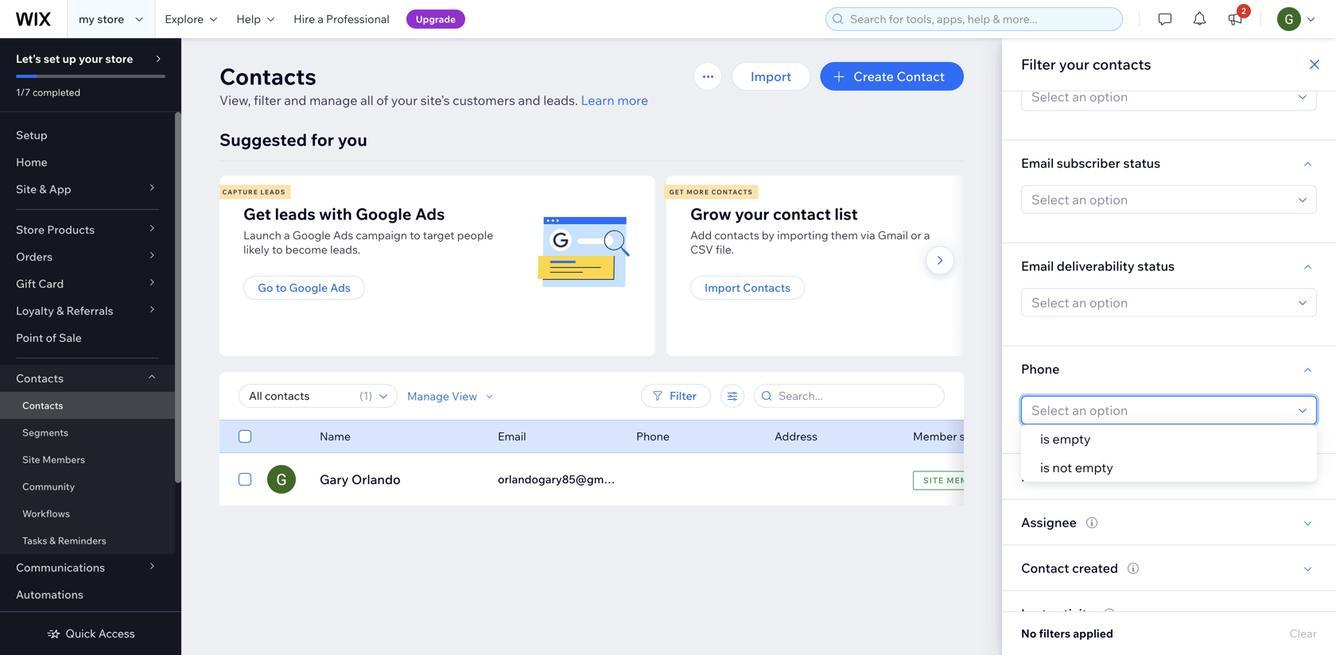 Task type: describe. For each thing, give the bounding box(es) containing it.
email deliverability status
[[1021, 258, 1175, 274]]

my store
[[79, 12, 124, 26]]

Search... field
[[774, 385, 940, 407]]

leads. inside contacts view, filter and manage all of your site's customers and leads. learn more
[[544, 92, 578, 108]]

via
[[861, 228, 876, 242]]

them
[[831, 228, 858, 242]]

home
[[16, 155, 48, 169]]

setup
[[16, 128, 48, 142]]

hire a professional link
[[284, 0, 399, 38]]

created
[[1072, 560, 1118, 576]]

name
[[320, 430, 351, 444]]

status up site member
[[960, 430, 992, 444]]

status right subscriber
[[1124, 155, 1161, 171]]

learn
[[581, 92, 615, 108]]

tasks & reminders
[[22, 535, 106, 547]]

grow
[[691, 204, 732, 224]]

point of sale
[[16, 331, 82, 345]]

contacts inside contacts popup button
[[16, 372, 64, 385]]

google inside "button"
[[289, 281, 328, 295]]

& for site
[[39, 182, 47, 196]]

0 vertical spatial phone
[[1021, 361, 1060, 377]]

contacts link
[[0, 392, 175, 419]]

automations link
[[0, 582, 175, 609]]

of inside contacts view, filter and manage all of your site's customers and leads. learn more
[[376, 92, 388, 108]]

import button
[[732, 62, 811, 91]]

ads inside "button"
[[330, 281, 351, 295]]

site for site & app
[[16, 182, 37, 196]]

gary
[[320, 472, 349, 488]]

help
[[236, 12, 261, 26]]

reminders
[[58, 535, 106, 547]]

no
[[1021, 627, 1037, 641]]

1/7
[[16, 86, 30, 98]]

point of sale link
[[0, 325, 175, 352]]

is empty
[[1041, 431, 1091, 447]]

of inside sidebar element
[[46, 331, 56, 345]]

workflows
[[22, 508, 70, 520]]

your inside contacts view, filter and manage all of your site's customers and leads. learn more
[[391, 92, 418, 108]]

or
[[911, 228, 922, 242]]

become
[[285, 243, 328, 257]]

go
[[258, 281, 273, 295]]

leads. inside get leads with google ads launch a google ads campaign to target people likely to become leads.
[[330, 243, 361, 257]]

grow your contact list add contacts by importing them via gmail or a csv file.
[[691, 204, 930, 257]]

get leads with google ads launch a google ads campaign to target people likely to become leads.
[[243, 204, 493, 257]]

manage
[[309, 92, 358, 108]]

completed
[[33, 86, 80, 98]]

applied
[[1073, 627, 1114, 641]]

quick access
[[66, 627, 135, 641]]

loyalty & referrals
[[16, 304, 113, 318]]

to inside go to google ads "button"
[[276, 281, 287, 295]]

2 and from the left
[[518, 92, 541, 108]]

contacts view, filter and manage all of your site's customers and leads. learn more
[[220, 62, 649, 108]]

1 vertical spatial to
[[272, 243, 283, 257]]

sidebar element
[[0, 38, 181, 656]]

suggested
[[220, 129, 307, 150]]

all
[[360, 92, 374, 108]]

launch
[[243, 228, 281, 242]]

is not empty
[[1041, 460, 1114, 476]]

orlando
[[352, 472, 401, 488]]

loyalty & referrals button
[[0, 298, 175, 325]]

gift card
[[16, 277, 64, 291]]

quick access button
[[46, 627, 135, 641]]

app
[[49, 182, 71, 196]]

0 vertical spatial ads
[[415, 204, 445, 224]]

access
[[98, 627, 135, 641]]

1 and from the left
[[284, 92, 307, 108]]

status right the deliverability
[[1138, 258, 1175, 274]]

suggested for you
[[220, 129, 367, 150]]

( 1 )
[[360, 389, 372, 403]]

segments link
[[0, 419, 175, 446]]

help button
[[227, 0, 284, 38]]

customers
[[453, 92, 515, 108]]

hire
[[294, 12, 315, 26]]

orders
[[16, 250, 53, 264]]

file.
[[716, 243, 734, 257]]

manage view button
[[407, 389, 496, 404]]

community
[[22, 481, 75, 493]]

0 vertical spatial to
[[410, 228, 421, 242]]

capture
[[222, 188, 258, 196]]

email subscriber status
[[1021, 155, 1161, 171]]

import for import
[[751, 68, 792, 84]]

go to google ads
[[258, 281, 351, 295]]

store inside sidebar element
[[105, 52, 133, 66]]

gary orlando image
[[267, 465, 296, 494]]

is for is not empty
[[1041, 460, 1050, 476]]

view,
[[220, 92, 251, 108]]

get
[[669, 188, 685, 196]]

0 vertical spatial google
[[356, 204, 412, 224]]

csv
[[691, 243, 713, 257]]

contact inside button
[[897, 68, 945, 84]]

loyalty
[[16, 304, 54, 318]]

with
[[319, 204, 352, 224]]

contact
[[773, 204, 831, 224]]

select an option field for email subscriber status
[[1027, 186, 1294, 213]]

select an option field for email deliverability status
[[1027, 289, 1294, 316]]

1 vertical spatial ads
[[333, 228, 353, 242]]

0 vertical spatial empty
[[1053, 431, 1091, 447]]

tasks & reminders link
[[0, 527, 175, 554]]

contacts inside contacts view, filter and manage all of your site's customers and leads. learn more
[[220, 62, 316, 90]]

segments
[[22, 427, 68, 439]]

address
[[775, 430, 818, 444]]

0 vertical spatial contacts
[[1093, 55, 1152, 73]]

assignee
[[1021, 515, 1077, 530]]

contacts inside the contacts link
[[22, 400, 63, 412]]

orlandogary85@gmail.com
[[498, 473, 641, 486]]

list containing get leads with google ads
[[217, 176, 1109, 356]]

gift card button
[[0, 270, 175, 298]]

contacts inside 'import contacts' button
[[743, 281, 791, 295]]

more
[[618, 92, 649, 108]]



Task type: locate. For each thing, give the bounding box(es) containing it.
filter inside button
[[670, 389, 697, 403]]

up
[[62, 52, 76, 66]]

email left the deliverability
[[1021, 258, 1054, 274]]

filter for filter
[[670, 389, 697, 403]]

and right the customers
[[518, 92, 541, 108]]

contacts button
[[0, 365, 175, 392]]

likely
[[243, 243, 270, 257]]

1 vertical spatial contact
[[1021, 560, 1070, 576]]

filter
[[1021, 55, 1056, 73], [670, 389, 697, 403]]

members
[[42, 454, 85, 466]]

last
[[1021, 606, 1047, 622]]

store down my store
[[105, 52, 133, 66]]

&
[[39, 182, 47, 196], [57, 304, 64, 318], [49, 535, 56, 547]]

0 vertical spatial &
[[39, 182, 47, 196]]

0 vertical spatial member status
[[913, 430, 992, 444]]

set
[[44, 52, 60, 66]]

site members
[[22, 454, 85, 466]]

import for import contacts
[[705, 281, 741, 295]]

for
[[311, 129, 334, 150]]

0 horizontal spatial &
[[39, 182, 47, 196]]

& for tasks
[[49, 535, 56, 547]]

1 vertical spatial filter
[[670, 389, 697, 403]]

1 vertical spatial leads.
[[330, 243, 361, 257]]

a inside grow your contact list add contacts by importing them via gmail or a csv file.
[[924, 228, 930, 242]]

empty up is not empty in the bottom of the page
[[1053, 431, 1091, 447]]

1 vertical spatial empty
[[1075, 460, 1114, 476]]

0 horizontal spatial and
[[284, 92, 307, 108]]

last activity
[[1021, 606, 1095, 622]]

a inside 'link'
[[318, 12, 324, 26]]

filter for filter your contacts
[[1021, 55, 1056, 73]]

1 horizontal spatial contacts
[[1093, 55, 1152, 73]]

1 horizontal spatial a
[[318, 12, 324, 26]]

list box
[[1021, 425, 1317, 482]]

member status
[[913, 430, 992, 444], [1021, 469, 1112, 485]]

point
[[16, 331, 43, 345]]

0 vertical spatial filter
[[1021, 55, 1056, 73]]

and right filter
[[284, 92, 307, 108]]

1 vertical spatial google
[[293, 228, 331, 242]]

empty right not
[[1075, 460, 1114, 476]]

1 select an option field from the top
[[1027, 83, 1294, 110]]

a down the leads
[[284, 228, 290, 242]]

contacts
[[220, 62, 316, 90], [743, 281, 791, 295], [16, 372, 64, 385], [22, 400, 63, 412]]

contact down assignee
[[1021, 560, 1070, 576]]

2 is from the top
[[1041, 460, 1050, 476]]

Search for tools, apps, help & more... field
[[846, 8, 1118, 30]]

is left not
[[1041, 460, 1050, 476]]

2 vertical spatial to
[[276, 281, 287, 295]]

phone down filter button
[[636, 430, 670, 444]]

deliverability
[[1057, 258, 1135, 274]]

0 vertical spatial store
[[97, 12, 124, 26]]

a right 'or'
[[924, 228, 930, 242]]

site's
[[421, 92, 450, 108]]

0 horizontal spatial leads.
[[330, 243, 361, 257]]

is up is not empty in the bottom of the page
[[1041, 431, 1050, 447]]

1 vertical spatial site
[[22, 454, 40, 466]]

1 horizontal spatial of
[[376, 92, 388, 108]]

upgrade button
[[406, 10, 465, 29]]

manage view
[[407, 389, 477, 403]]

0 vertical spatial is
[[1041, 431, 1050, 447]]

0 vertical spatial contact
[[897, 68, 945, 84]]

is
[[1041, 431, 1050, 447], [1041, 460, 1050, 476]]

1 horizontal spatial and
[[518, 92, 541, 108]]

& inside popup button
[[39, 182, 47, 196]]

& right tasks
[[49, 535, 56, 547]]

email for email subscriber status
[[1021, 155, 1054, 171]]

home link
[[0, 149, 175, 176]]

empty
[[1053, 431, 1091, 447], [1075, 460, 1114, 476]]

0 vertical spatial of
[[376, 92, 388, 108]]

1 vertical spatial &
[[57, 304, 64, 318]]

0 vertical spatial import
[[751, 68, 792, 84]]

of left sale
[[46, 331, 56, 345]]

leads. left 'learn'
[[544, 92, 578, 108]]

your inside grow your contact list add contacts by importing them via gmail or a csv file.
[[735, 204, 770, 224]]

member status down is empty
[[1021, 469, 1112, 485]]

0 horizontal spatial contacts
[[715, 228, 760, 242]]

1 is from the top
[[1041, 431, 1050, 447]]

1 vertical spatial store
[[105, 52, 133, 66]]

2 button
[[1218, 0, 1253, 38]]

ads down get leads with google ads launch a google ads campaign to target people likely to become leads.
[[330, 281, 351, 295]]

1 horizontal spatial filter
[[1021, 55, 1056, 73]]

contact right create
[[897, 68, 945, 84]]

quick
[[66, 627, 96, 641]]

select an option field for phone
[[1027, 397, 1294, 424]]

contacts down "by"
[[743, 281, 791, 295]]

status
[[1124, 155, 1161, 171], [1138, 258, 1175, 274], [960, 430, 992, 444], [1075, 469, 1112, 485]]

filter
[[254, 92, 281, 108]]

list box containing is empty
[[1021, 425, 1317, 482]]

leads
[[260, 188, 286, 196]]

Unsaved view field
[[244, 385, 355, 407]]

status right not
[[1075, 469, 1112, 485]]

2 vertical spatial ads
[[330, 281, 351, 295]]

google
[[356, 204, 412, 224], [293, 228, 331, 242], [289, 281, 328, 295]]

gary orlando
[[320, 472, 401, 488]]

0 horizontal spatial import
[[705, 281, 741, 295]]

member status up site member
[[913, 430, 992, 444]]

let's set up your store
[[16, 52, 133, 66]]

activity
[[1050, 606, 1095, 622]]

leads.
[[544, 92, 578, 108], [330, 243, 361, 257]]

tasks
[[22, 535, 47, 547]]

a
[[318, 12, 324, 26], [284, 228, 290, 242], [924, 228, 930, 242]]

site inside popup button
[[16, 182, 37, 196]]

0 horizontal spatial contact
[[897, 68, 945, 84]]

0 vertical spatial site
[[16, 182, 37, 196]]

& for loyalty
[[57, 304, 64, 318]]

1 vertical spatial is
[[1041, 460, 1050, 476]]

& right loyalty
[[57, 304, 64, 318]]

import contacts button
[[691, 276, 805, 300]]

contact
[[897, 68, 945, 84], [1021, 560, 1070, 576]]

view
[[452, 389, 477, 403]]

1 horizontal spatial import
[[751, 68, 792, 84]]

leads. down the with
[[330, 243, 361, 257]]

create contact
[[854, 68, 945, 84]]

learn more button
[[581, 91, 649, 110]]

site for site members
[[22, 454, 40, 466]]

& left app
[[39, 182, 47, 196]]

2 select an option field from the top
[[1027, 186, 1294, 213]]

4 select an option field from the top
[[1027, 397, 1294, 424]]

1 vertical spatial of
[[46, 331, 56, 345]]

1/7 completed
[[16, 86, 80, 98]]

get more contacts
[[669, 188, 753, 196]]

contacts down 'point of sale'
[[16, 372, 64, 385]]

1 horizontal spatial &
[[49, 535, 56, 547]]

1
[[363, 389, 369, 403]]

not
[[1053, 460, 1073, 476]]

contacts up filter
[[220, 62, 316, 90]]

1 vertical spatial import
[[705, 281, 741, 295]]

by
[[762, 228, 775, 242]]

store
[[16, 223, 45, 237]]

2 vertical spatial &
[[49, 535, 56, 547]]

contacts inside grow your contact list add contacts by importing them via gmail or a csv file.
[[715, 228, 760, 242]]

0 horizontal spatial filter
[[670, 389, 697, 403]]

1 horizontal spatial member status
[[1021, 469, 1112, 485]]

let's
[[16, 52, 41, 66]]

google down become
[[289, 281, 328, 295]]

ads up target
[[415, 204, 445, 224]]

card
[[38, 277, 64, 291]]

to left target
[[410, 228, 421, 242]]

your inside sidebar element
[[79, 52, 103, 66]]

a inside get leads with google ads launch a google ads campaign to target people likely to become leads.
[[284, 228, 290, 242]]

1 vertical spatial email
[[1021, 258, 1054, 274]]

2 vertical spatial email
[[498, 430, 526, 444]]

site for site member
[[924, 476, 944, 486]]

of right 'all'
[[376, 92, 388, 108]]

& inside popup button
[[57, 304, 64, 318]]

ads down the with
[[333, 228, 353, 242]]

email for email deliverability status
[[1021, 258, 1054, 274]]

go to google ads button
[[243, 276, 365, 300]]

2 horizontal spatial &
[[57, 304, 64, 318]]

add
[[691, 228, 712, 242]]

list
[[217, 176, 1109, 356]]

0 horizontal spatial of
[[46, 331, 56, 345]]

a right hire
[[318, 12, 324, 26]]

2 vertical spatial site
[[924, 476, 944, 486]]

1 horizontal spatial phone
[[1021, 361, 1060, 377]]

import contacts
[[705, 281, 791, 295]]

filters
[[1039, 627, 1071, 641]]

hire a professional
[[294, 12, 390, 26]]

None checkbox
[[239, 427, 251, 446], [239, 470, 251, 489], [239, 427, 251, 446], [239, 470, 251, 489]]

professional
[[326, 12, 390, 26]]

no filters applied
[[1021, 627, 1114, 641]]

setup link
[[0, 122, 175, 149]]

(
[[360, 389, 363, 403]]

importing
[[777, 228, 829, 242]]

campaign
[[356, 228, 407, 242]]

phone up is empty
[[1021, 361, 1060, 377]]

contacts
[[712, 188, 753, 196]]

get
[[243, 204, 271, 224]]

1 horizontal spatial leads.
[[544, 92, 578, 108]]

store right my
[[97, 12, 124, 26]]

email up orlandogary85@gmail.com
[[498, 430, 526, 444]]

is for is empty
[[1041, 431, 1050, 447]]

filter your contacts
[[1021, 55, 1152, 73]]

automations
[[16, 588, 83, 602]]

1 vertical spatial member status
[[1021, 469, 1112, 485]]

manage
[[407, 389, 449, 403]]

1 horizontal spatial contact
[[1021, 560, 1070, 576]]

1 vertical spatial contacts
[[715, 228, 760, 242]]

3 select an option field from the top
[[1027, 289, 1294, 316]]

contact created
[[1021, 560, 1118, 576]]

store products
[[16, 223, 95, 237]]

2 horizontal spatial a
[[924, 228, 930, 242]]

google up become
[[293, 228, 331, 242]]

contacts
[[1093, 55, 1152, 73], [715, 228, 760, 242]]

referrals
[[66, 304, 113, 318]]

site
[[16, 182, 37, 196], [22, 454, 40, 466], [924, 476, 944, 486]]

0 horizontal spatial member status
[[913, 430, 992, 444]]

of
[[376, 92, 388, 108], [46, 331, 56, 345]]

google up campaign
[[356, 204, 412, 224]]

contacts up segments
[[22, 400, 63, 412]]

phone
[[1021, 361, 1060, 377], [636, 430, 670, 444]]

gift
[[16, 277, 36, 291]]

0 horizontal spatial a
[[284, 228, 290, 242]]

target
[[423, 228, 455, 242]]

0 horizontal spatial phone
[[636, 430, 670, 444]]

email left subscriber
[[1021, 155, 1054, 171]]

to down launch on the left of page
[[272, 243, 283, 257]]

member
[[913, 430, 957, 444], [1021, 469, 1072, 485], [947, 476, 987, 486]]

to right go
[[276, 281, 287, 295]]

0 vertical spatial email
[[1021, 155, 1054, 171]]

create contact button
[[820, 62, 964, 91]]

products
[[47, 223, 95, 237]]

email
[[1021, 155, 1054, 171], [1021, 258, 1054, 274], [498, 430, 526, 444]]

list
[[835, 204, 858, 224]]

Select an option field
[[1027, 83, 1294, 110], [1027, 186, 1294, 213], [1027, 289, 1294, 316], [1027, 397, 1294, 424]]

2 vertical spatial google
[[289, 281, 328, 295]]

1 vertical spatial phone
[[636, 430, 670, 444]]

filter button
[[641, 384, 711, 408]]

0 vertical spatial leads.
[[544, 92, 578, 108]]

my
[[79, 12, 95, 26]]



Task type: vqa. For each thing, say whether or not it's contained in the screenshot.
Select an option field for Phone
yes



